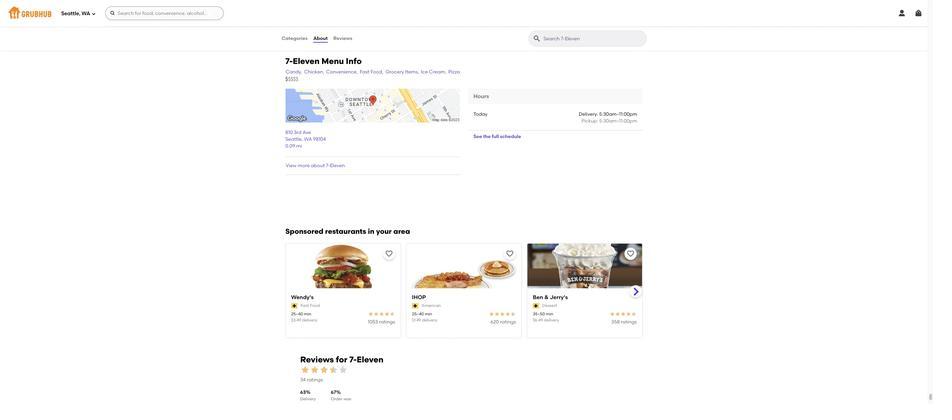 Task type: locate. For each thing, give the bounding box(es) containing it.
1 horizontal spatial min
[[425, 312, 433, 317]]

0 vertical spatial 5:30am–11:00pm
[[600, 111, 638, 117]]

0 horizontal spatial eleven
[[293, 56, 320, 66]]

wendy's link
[[291, 294, 395, 302]]

min
[[304, 312, 312, 317], [425, 312, 433, 317], [546, 312, 554, 317]]

5:30am–11:00pm up pickup: 5:30am–11:00pm
[[600, 111, 638, 117]]

7- right about
[[326, 163, 330, 169]]

save this restaurant button for ihop
[[504, 248, 516, 260]]

save this restaurant image for ben & jerry's
[[627, 250, 635, 258]]

reviews for reviews
[[334, 35, 353, 41]]

schedule
[[500, 134, 521, 139]]

subscription pass image
[[291, 303, 298, 309], [533, 303, 540, 309]]

delivery inside the 35–50 min $6.49 delivery
[[544, 318, 560, 323]]

save this restaurant image
[[385, 250, 393, 258], [627, 250, 635, 258]]

view more about 7-eleven
[[286, 163, 345, 169]]

ihop logo image
[[407, 244, 522, 301]]

7- up candy,
[[286, 56, 293, 66]]

1 subscription pass image from the left
[[291, 303, 298, 309]]

ratings right "620"
[[500, 319, 516, 325]]

1 horizontal spatial subscription pass image
[[533, 303, 540, 309]]

min down american
[[425, 312, 433, 317]]

min down fast food
[[304, 312, 312, 317]]

25–40 inside 25–40 min $3.49 delivery
[[291, 312, 303, 317]]

1 save this restaurant image from the left
[[385, 250, 393, 258]]

2 delivery from the left
[[422, 318, 438, 323]]

1 horizontal spatial save this restaurant image
[[627, 250, 635, 258]]

eleven
[[293, 56, 320, 66], [330, 163, 345, 169], [357, 355, 384, 365]]

eleven right about
[[330, 163, 345, 169]]

1053
[[368, 319, 378, 325]]

was inside 63 delivery was o
[[300, 404, 308, 404]]

98104
[[313, 137, 326, 142]]

0 horizontal spatial save this restaurant image
[[385, 250, 393, 258]]

subscription pass image
[[412, 303, 419, 309]]

delivery right $6.49
[[544, 318, 560, 323]]

0 vertical spatial fast
[[360, 69, 370, 75]]

star icon image
[[368, 312, 374, 317], [374, 312, 379, 317], [379, 312, 385, 317], [385, 312, 390, 317], [390, 312, 395, 317], [390, 312, 395, 317], [489, 312, 495, 317], [495, 312, 500, 317], [500, 312, 506, 317], [506, 312, 511, 317], [511, 312, 516, 317], [511, 312, 516, 317], [610, 312, 616, 317], [616, 312, 621, 317], [621, 312, 627, 317], [627, 312, 632, 317], [632, 312, 637, 317], [632, 312, 637, 317], [300, 365, 310, 375], [310, 365, 319, 375], [319, 365, 329, 375], [329, 365, 338, 375], [329, 365, 338, 375], [338, 365, 348, 375]]

fast left food,
[[360, 69, 370, 75]]

1 min from the left
[[304, 312, 312, 317]]

wendy's
[[291, 294, 314, 301]]

subscription pass image down ben
[[533, 303, 540, 309]]

2 horizontal spatial delivery
[[544, 318, 560, 323]]

2 horizontal spatial save this restaurant button
[[625, 248, 637, 260]]

was down delivery
[[300, 404, 308, 404]]

0 horizontal spatial save this restaurant button
[[383, 248, 395, 260]]

delivery inside 25–40 min $3.49 delivery
[[302, 318, 318, 323]]

eleven up chicken,
[[293, 56, 320, 66]]

0 horizontal spatial wa
[[82, 10, 90, 16]]

25–40 up $3.49
[[291, 312, 303, 317]]

1 vertical spatial wa
[[304, 137, 312, 142]]

min down dessert
[[546, 312, 554, 317]]

min for wendy's
[[304, 312, 312, 317]]

1 vertical spatial was
[[300, 404, 308, 404]]

was up correct
[[344, 397, 351, 402]]

min inside '25–40 min $1.49 delivery'
[[425, 312, 433, 317]]

2 vertical spatial eleven
[[357, 355, 384, 365]]

pickup: 5:30am–11:00pm
[[582, 118, 638, 124]]

pizza button
[[448, 68, 461, 76]]

categories button
[[282, 26, 308, 51]]

hours
[[474, 93, 489, 99]]

5:30am–11:00pm
[[600, 111, 638, 117], [600, 118, 638, 124]]

food
[[310, 303, 320, 308]]

in
[[368, 227, 375, 236]]

2 min from the left
[[425, 312, 433, 317]]

restaurants
[[325, 227, 367, 236]]

delivery
[[302, 318, 318, 323], [422, 318, 438, 323], [544, 318, 560, 323]]

ice cream, button
[[421, 68, 447, 76]]

0 horizontal spatial min
[[304, 312, 312, 317]]

1 vertical spatial 5:30am–11:00pm
[[600, 118, 638, 124]]

2 save this restaurant image from the left
[[627, 250, 635, 258]]

2 5:30am–11:00pm from the top
[[600, 118, 638, 124]]

1 horizontal spatial eleven
[[330, 163, 345, 169]]

0 horizontal spatial was
[[300, 404, 308, 404]]

ratings for ihop
[[500, 319, 516, 325]]

delivery right $1.49
[[422, 318, 438, 323]]

,
[[302, 137, 303, 142]]

0 horizontal spatial svg image
[[92, 12, 96, 16]]

3 save this restaurant button from the left
[[625, 248, 637, 260]]

about button
[[313, 26, 328, 51]]

0 horizontal spatial delivery
[[302, 318, 318, 323]]

ratings right 1053
[[379, 319, 395, 325]]

categories
[[282, 35, 308, 41]]

about
[[314, 35, 328, 41]]

1 25–40 from the left
[[291, 312, 303, 317]]

reviews inside button
[[334, 35, 353, 41]]

1 horizontal spatial save this restaurant button
[[504, 248, 516, 260]]

wa right ,
[[304, 137, 312, 142]]

2 horizontal spatial min
[[546, 312, 554, 317]]

0 vertical spatial was
[[344, 397, 351, 402]]

1 vertical spatial fast
[[301, 303, 309, 308]]

wa
[[82, 10, 90, 16], [304, 137, 312, 142]]

5:30am–11:00pm for delivery: 5:30am–11:00pm
[[600, 111, 638, 117]]

25–40
[[291, 312, 303, 317], [412, 312, 424, 317]]

1 horizontal spatial 7-
[[326, 163, 330, 169]]

save this restaurant button
[[383, 248, 395, 260], [504, 248, 516, 260], [625, 248, 637, 260]]

1 save this restaurant button from the left
[[383, 248, 395, 260]]

0 horizontal spatial 25–40
[[291, 312, 303, 317]]

2 horizontal spatial eleven
[[357, 355, 384, 365]]

ihop link
[[412, 294, 516, 302]]

see
[[474, 134, 482, 139]]

delivery for ihop
[[422, 318, 438, 323]]

reviews up 34 ratings
[[300, 355, 334, 365]]

5:30am–11:00pm for pickup: 5:30am–11:00pm
[[600, 118, 638, 124]]

2 save this restaurant button from the left
[[504, 248, 516, 260]]

min inside 25–40 min $3.49 delivery
[[304, 312, 312, 317]]

7-eleven menu info
[[286, 56, 362, 66]]

7- right for
[[350, 355, 357, 365]]

25–40 up $1.49
[[412, 312, 424, 317]]

0 vertical spatial reviews
[[334, 35, 353, 41]]

0 horizontal spatial fast
[[301, 303, 309, 308]]

save this restaurant button for ben & jerry's
[[625, 248, 637, 260]]

ratings right 34
[[307, 377, 323, 383]]

delivery right $3.49
[[302, 318, 318, 323]]

2 subscription pass image from the left
[[533, 303, 540, 309]]

67 order was correct
[[331, 390, 351, 404]]

1 vertical spatial eleven
[[330, 163, 345, 169]]

mi
[[297, 143, 302, 149]]

3 min from the left
[[546, 312, 554, 317]]

ben
[[533, 294, 544, 301]]

0 vertical spatial 7-
[[286, 56, 293, 66]]

1 5:30am–11:00pm from the top
[[600, 111, 638, 117]]

wa right seattle, at the left top of page
[[82, 10, 90, 16]]

5:30am–11:00pm down delivery: 5:30am–11:00pm
[[600, 118, 638, 124]]

810 3rd ave seattle , wa 98104 0.09 mi
[[286, 130, 326, 149]]

2 25–40 from the left
[[412, 312, 424, 317]]

2 horizontal spatial 7-
[[350, 355, 357, 365]]

358 ratings
[[612, 319, 637, 325]]

25–40 inside '25–40 min $1.49 delivery'
[[412, 312, 424, 317]]

magnifying glass icon image
[[533, 35, 541, 43]]

min for ihop
[[425, 312, 433, 317]]

min inside the 35–50 min $6.49 delivery
[[546, 312, 554, 317]]

0 vertical spatial eleven
[[293, 56, 320, 66]]

was
[[344, 397, 351, 402], [300, 404, 308, 404]]

1 delivery from the left
[[302, 318, 318, 323]]

1 horizontal spatial 25–40
[[412, 312, 424, 317]]

0 horizontal spatial subscription pass image
[[291, 303, 298, 309]]

fast down wendy's
[[301, 303, 309, 308]]

reviews right about
[[334, 35, 353, 41]]

american
[[422, 303, 441, 308]]

fast food
[[301, 303, 320, 308]]

eleven right for
[[357, 355, 384, 365]]

svg image
[[915, 9, 923, 17], [92, 12, 96, 16]]

sponsored
[[286, 227, 324, 236]]

was inside 67 order was correct
[[344, 397, 351, 402]]

1 horizontal spatial was
[[344, 397, 351, 402]]

your
[[376, 227, 392, 236]]

0 horizontal spatial svg image
[[110, 10, 115, 16]]

delivery:
[[579, 111, 599, 117]]

0 vertical spatial wa
[[82, 10, 90, 16]]

svg image
[[899, 9, 907, 17], [110, 10, 115, 16]]

1 horizontal spatial wa
[[304, 137, 312, 142]]

1 vertical spatial reviews
[[300, 355, 334, 365]]

1 horizontal spatial delivery
[[422, 318, 438, 323]]

correct
[[331, 404, 345, 404]]

ben & jerry's
[[533, 294, 568, 301]]

3 delivery from the left
[[544, 318, 560, 323]]

seattle
[[286, 137, 302, 142]]

fast
[[360, 69, 370, 75], [301, 303, 309, 308]]

subscription pass image down wendy's
[[291, 303, 298, 309]]

reviews
[[334, 35, 353, 41], [300, 355, 334, 365]]

seattle,
[[61, 10, 80, 16]]

order
[[331, 397, 343, 402]]

delivery inside '25–40 min $1.49 delivery'
[[422, 318, 438, 323]]

63 delivery was o
[[300, 390, 316, 404]]

food,
[[371, 69, 384, 75]]

35–50
[[533, 312, 545, 317]]

0 horizontal spatial 7-
[[286, 56, 293, 66]]

7-
[[286, 56, 293, 66], [326, 163, 330, 169], [350, 355, 357, 365]]

ratings right 358 on the bottom right of page
[[621, 319, 637, 325]]



Task type: vqa. For each thing, say whether or not it's contained in the screenshot.


Task type: describe. For each thing, give the bounding box(es) containing it.
34 ratings
[[300, 377, 323, 383]]

save this restaurant button for wendy's
[[383, 248, 395, 260]]

$$$$$
[[286, 76, 299, 82]]

menu
[[322, 56, 344, 66]]

1 horizontal spatial svg image
[[899, 9, 907, 17]]

items,
[[405, 69, 419, 75]]

810
[[286, 130, 293, 135]]

$3.49
[[291, 318, 301, 323]]

chicken,
[[304, 69, 324, 75]]

63
[[300, 390, 306, 395]]

3rd
[[294, 130, 302, 135]]

1053 ratings
[[368, 319, 395, 325]]

dessert
[[543, 303, 558, 308]]

1 horizontal spatial fast
[[360, 69, 370, 75]]

convenience, button
[[326, 68, 358, 76]]

was for 63
[[300, 404, 308, 404]]

convenience,
[[326, 69, 358, 75]]

more
[[298, 163, 310, 169]]

ben & jerry's link
[[533, 294, 637, 302]]

today
[[474, 111, 488, 117]]

subscription pass image for ben & jerry's
[[533, 303, 540, 309]]

about
[[311, 163, 325, 169]]

save this restaurant image
[[506, 250, 514, 258]]

reviews for 7-eleven
[[300, 355, 384, 365]]

reviews for reviews for 7-eleven
[[300, 355, 334, 365]]

cream,
[[429, 69, 447, 75]]

candy, button
[[286, 68, 303, 76]]

25–40 for wendy's
[[291, 312, 303, 317]]

delivery: 5:30am–11:00pm
[[579, 111, 638, 117]]

0.09
[[286, 143, 295, 149]]

1 horizontal spatial svg image
[[915, 9, 923, 17]]

the
[[484, 134, 491, 139]]

35–50 min $6.49 delivery
[[533, 312, 560, 323]]

min for ben & jerry's
[[546, 312, 554, 317]]

subscription pass image for wendy's
[[291, 303, 298, 309]]

see the full schedule button
[[468, 131, 527, 143]]

reviews button
[[333, 26, 353, 51]]

area
[[394, 227, 410, 236]]

$6.49
[[533, 318, 543, 323]]

25–40 min $3.49 delivery
[[291, 312, 318, 323]]

grocery
[[386, 69, 404, 75]]

was for 67
[[344, 397, 351, 402]]

ave
[[303, 130, 311, 135]]

seattle, wa
[[61, 10, 90, 16]]

candy,
[[286, 69, 302, 75]]

pickup:
[[582, 118, 599, 124]]

$
[[286, 76, 288, 82]]

wendy's logo image
[[286, 244, 401, 301]]

for
[[336, 355, 348, 365]]

25–40 for ihop
[[412, 312, 424, 317]]

grocery items, button
[[385, 68, 420, 76]]

fast food, button
[[360, 68, 384, 76]]

25–40 min $1.49 delivery
[[412, 312, 438, 323]]

ratings for ben & jerry's
[[621, 319, 637, 325]]

$1.49
[[412, 318, 421, 323]]

candy, chicken, convenience, fast food, grocery items, ice cream, pizza
[[286, 69, 460, 75]]

delivery
[[300, 397, 316, 402]]

view
[[286, 163, 297, 169]]

wa inside main navigation 'navigation'
[[82, 10, 90, 16]]

save this restaurant image for wendy's
[[385, 250, 393, 258]]

see the full schedule
[[474, 134, 521, 139]]

ratings for wendy's
[[379, 319, 395, 325]]

ben & jerry's logo image
[[528, 244, 643, 301]]

620
[[491, 319, 499, 325]]

delivery for wendy's
[[302, 318, 318, 323]]

full
[[492, 134, 499, 139]]

jerry's
[[550, 294, 568, 301]]

wa inside the 810 3rd ave seattle , wa 98104 0.09 mi
[[304, 137, 312, 142]]

ihop
[[412, 294, 426, 301]]

2 vertical spatial 7-
[[350, 355, 357, 365]]

ice
[[421, 69, 428, 75]]

info
[[346, 56, 362, 66]]

main navigation navigation
[[0, 0, 929, 26]]

Search 7-Eleven search field
[[543, 36, 645, 42]]

67
[[331, 390, 336, 395]]

Search for food, convenience, alcohol... search field
[[105, 6, 224, 20]]

1 vertical spatial 7-
[[326, 163, 330, 169]]

620 ratings
[[491, 319, 516, 325]]

sponsored restaurants in your area
[[286, 227, 410, 236]]

chicken, button
[[304, 68, 325, 76]]

358
[[612, 319, 620, 325]]

pizza
[[449, 69, 460, 75]]

&
[[545, 294, 549, 301]]

34
[[300, 377, 306, 383]]

delivery for ben & jerry's
[[544, 318, 560, 323]]



